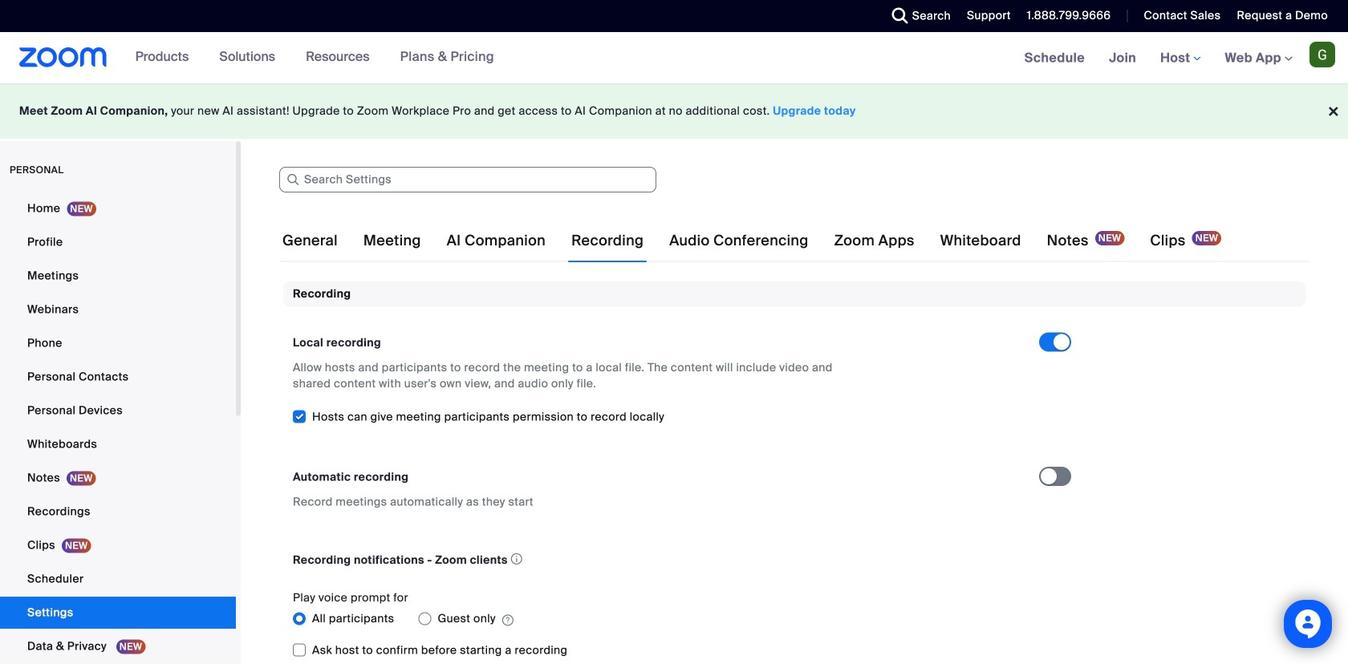 Task type: locate. For each thing, give the bounding box(es) containing it.
personal menu menu
[[0, 193, 236, 665]]

option group
[[293, 606, 1039, 632]]

banner
[[0, 32, 1348, 85]]

application
[[293, 549, 1025, 571]]

profile picture image
[[1310, 42, 1335, 67]]

footer
[[0, 83, 1348, 139]]

meetings navigation
[[1013, 32, 1348, 85]]

info outline image
[[511, 549, 523, 570]]

Search Settings text field
[[279, 167, 657, 193]]



Task type: describe. For each thing, give the bounding box(es) containing it.
product information navigation
[[123, 32, 506, 83]]

option group inside recording element
[[293, 606, 1039, 632]]

zoom logo image
[[19, 47, 107, 67]]

application inside recording element
[[293, 549, 1025, 571]]

tabs of my account settings page tab list
[[279, 218, 1225, 263]]

recording element
[[283, 282, 1306, 665]]

learn more about guest only image
[[502, 613, 514, 628]]



Task type: vqa. For each thing, say whether or not it's contained in the screenshot.
Personal Menu menu
yes



